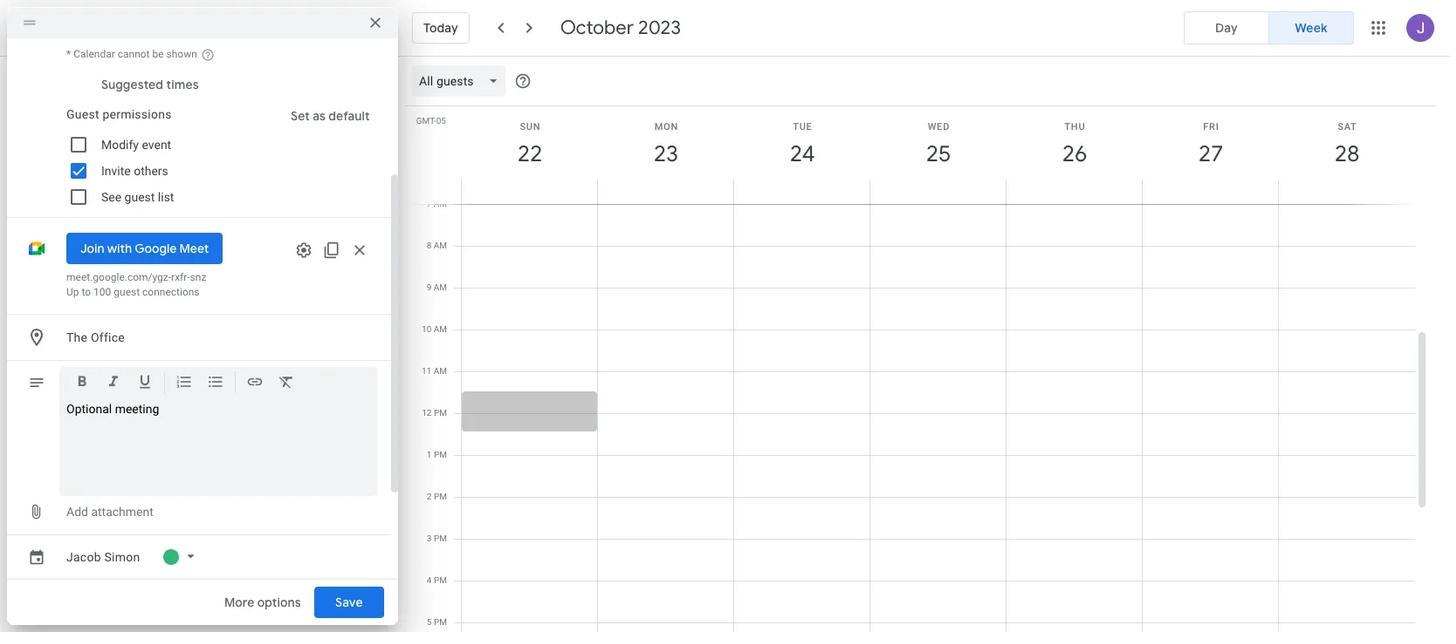 Task type: describe. For each thing, give the bounding box(es) containing it.
5 pm
[[427, 618, 447, 628]]

gmt-
[[416, 116, 436, 126]]

formatting options toolbar
[[59, 368, 377, 404]]

meet.google.com/ygz-
[[66, 272, 171, 284]]

invite others
[[101, 164, 168, 178]]

sun 22
[[516, 121, 541, 169]]

office
[[91, 331, 125, 345]]

mon
[[655, 121, 678, 133]]

guest inside meet.google.com/ygz-rxfr-snz up to 100 guest connections
[[114, 286, 140, 299]]

saturday, october 28 element
[[1327, 134, 1367, 175]]

italic image
[[105, 374, 122, 394]]

26
[[1061, 140, 1086, 169]]

remove formatting image
[[278, 374, 295, 394]]

cannot
[[118, 48, 150, 60]]

pm for 12 pm
[[434, 409, 447, 418]]

2
[[427, 492, 432, 502]]

28 column header
[[1278, 107, 1415, 204]]

am for 8 am
[[434, 241, 447, 251]]

24 column header
[[733, 107, 870, 204]]

27
[[1197, 140, 1222, 169]]

jacob
[[66, 551, 101, 565]]

wed 25
[[925, 121, 950, 169]]

thu 26
[[1061, 121, 1086, 169]]

0 vertical spatial guest
[[124, 190, 155, 204]]

Week radio
[[1269, 11, 1354, 45]]

12 pm
[[422, 409, 447, 418]]

fri 27
[[1197, 121, 1222, 169]]

rxfr-
[[171, 272, 190, 284]]

12
[[422, 409, 432, 418]]

am for 11 am
[[434, 367, 447, 376]]

thu
[[1065, 121, 1086, 133]]

the office
[[66, 331, 125, 345]]

gmt-05
[[416, 116, 446, 126]]

am for 9 am
[[434, 283, 447, 292]]

october 2023
[[560, 16, 681, 40]]

23 column header
[[597, 107, 734, 204]]

event
[[142, 138, 171, 152]]

grid containing 22
[[405, 57, 1429, 633]]

day
[[1215, 20, 1238, 36]]

05
[[436, 116, 446, 126]]

optional
[[66, 402, 112, 416]]

8 am
[[427, 241, 447, 251]]

list
[[158, 190, 174, 204]]

attachment
[[91, 506, 153, 519]]

25
[[925, 140, 950, 169]]

add attachment
[[66, 506, 153, 519]]

calendar
[[73, 48, 115, 60]]

* calendar cannot be shown
[[66, 48, 197, 60]]

join with google meet
[[80, 241, 209, 257]]

set as default button
[[284, 100, 377, 132]]

others
[[134, 164, 168, 178]]

bulleted list image
[[207, 374, 224, 394]]

tuesday, october 24 element
[[782, 134, 822, 175]]

wed
[[928, 121, 950, 133]]

set as default
[[291, 108, 370, 124]]

3 pm
[[427, 534, 447, 544]]

sun
[[520, 121, 541, 133]]

10
[[422, 325, 432, 334]]

7
[[427, 199, 432, 209]]

to
[[82, 286, 91, 299]]

invite
[[101, 164, 131, 178]]

meeting
[[115, 402, 159, 416]]

1
[[427, 450, 432, 460]]

suggested times
[[101, 77, 199, 93]]

22 column header
[[461, 107, 598, 204]]

10 am
[[422, 325, 447, 334]]

2 pm
[[427, 492, 447, 502]]

group containing guest permissions
[[59, 100, 377, 210]]



Task type: locate. For each thing, give the bounding box(es) containing it.
be
[[152, 48, 164, 60]]

with
[[107, 241, 132, 257]]

2 am from the top
[[434, 241, 447, 251]]

pm right 3
[[434, 534, 447, 544]]

23
[[653, 140, 677, 169]]

meet
[[179, 241, 209, 257]]

5 pm from the top
[[434, 576, 447, 586]]

insert link image
[[246, 374, 264, 394]]

modify event
[[101, 138, 171, 152]]

2023
[[638, 16, 681, 40]]

october
[[560, 16, 634, 40]]

guest
[[124, 190, 155, 204], [114, 286, 140, 299]]

default
[[329, 108, 370, 124]]

pm right 4 at the left bottom
[[434, 576, 447, 586]]

Day radio
[[1184, 11, 1269, 45]]

bold image
[[73, 374, 91, 394]]

modify
[[101, 138, 139, 152]]

wednesday, october 25 element
[[918, 134, 959, 175]]

grid
[[405, 57, 1429, 633]]

None field
[[412, 65, 512, 97]]

am right 9
[[434, 283, 447, 292]]

7 am
[[427, 199, 447, 209]]

27 column header
[[1142, 107, 1279, 204]]

the
[[66, 331, 88, 345]]

times
[[166, 77, 199, 93]]

4 pm
[[427, 576, 447, 586]]

option group
[[1184, 11, 1354, 45]]

simon
[[104, 551, 140, 565]]

26 column header
[[1006, 107, 1143, 204]]

tue 24
[[789, 121, 814, 169]]

am right 7 at the top left of the page
[[434, 199, 447, 209]]

add
[[66, 506, 88, 519]]

am for 10 am
[[434, 325, 447, 334]]

3
[[427, 534, 432, 544]]

guest left list
[[124, 190, 155, 204]]

mon 23
[[653, 121, 678, 169]]

snz
[[190, 272, 206, 284]]

9 am
[[427, 283, 447, 292]]

1 vertical spatial guest
[[114, 286, 140, 299]]

pm for 4 pm
[[434, 576, 447, 586]]

guest down meet.google.com/ygz-
[[114, 286, 140, 299]]

pm right '2' on the left bottom of the page
[[434, 492, 447, 502]]

*
[[66, 48, 71, 60]]

see guest list
[[101, 190, 174, 204]]

see
[[101, 190, 121, 204]]

join
[[80, 241, 104, 257]]

6 pm from the top
[[434, 618, 447, 628]]

fri
[[1203, 121, 1219, 133]]

am for 7 am
[[434, 199, 447, 209]]

thursday, october 26 element
[[1055, 134, 1095, 175]]

5 am from the top
[[434, 367, 447, 376]]

9
[[427, 283, 432, 292]]

the office button
[[59, 322, 377, 354]]

1 pm
[[427, 450, 447, 460]]

8
[[427, 241, 432, 251]]

3 am from the top
[[434, 283, 447, 292]]

4 am from the top
[[434, 325, 447, 334]]

guest permissions
[[66, 107, 172, 121]]

permissions
[[103, 107, 172, 121]]

connections
[[142, 286, 200, 299]]

28
[[1334, 140, 1358, 169]]

am right 8
[[434, 241, 447, 251]]

as
[[313, 108, 326, 124]]

am right '10'
[[434, 325, 447, 334]]

11
[[422, 367, 432, 376]]

friday, october 27 element
[[1191, 134, 1231, 175]]

sat
[[1338, 121, 1357, 133]]

meet.google.com/ygz-rxfr-snz up to 100 guest connections
[[66, 272, 206, 299]]

up
[[66, 286, 79, 299]]

pm for 2 pm
[[434, 492, 447, 502]]

1 am from the top
[[434, 199, 447, 209]]

pm right 1
[[434, 450, 447, 460]]

22
[[516, 140, 541, 169]]

pm for 3 pm
[[434, 534, 447, 544]]

sat 28
[[1334, 121, 1358, 169]]

25 column header
[[870, 107, 1007, 204]]

pm for 1 pm
[[434, 450, 447, 460]]

guest
[[66, 107, 99, 121]]

3 pm from the top
[[434, 492, 447, 502]]

5
[[427, 618, 432, 628]]

week
[[1295, 20, 1328, 36]]

suggested times button
[[94, 69, 206, 100]]

suggested
[[101, 77, 163, 93]]

100
[[93, 286, 111, 299]]

jacob simon
[[66, 551, 140, 565]]

pm for 5 pm
[[434, 618, 447, 628]]

Description text field
[[66, 402, 370, 490]]

4 pm from the top
[[434, 534, 447, 544]]

underline image
[[136, 374, 154, 394]]

set
[[291, 108, 310, 124]]

shown
[[166, 48, 197, 60]]

join with google meet link
[[66, 233, 223, 265]]

add attachment button
[[59, 497, 160, 528]]

11 am
[[422, 367, 447, 376]]

pm
[[434, 409, 447, 418], [434, 450, 447, 460], [434, 492, 447, 502], [434, 534, 447, 544], [434, 576, 447, 586], [434, 618, 447, 628]]

tue
[[793, 121, 812, 133]]

group
[[59, 100, 377, 210]]

am
[[434, 199, 447, 209], [434, 241, 447, 251], [434, 283, 447, 292], [434, 325, 447, 334], [434, 367, 447, 376]]

4
[[427, 576, 432, 586]]

monday, october 23 element
[[646, 134, 686, 175]]

today button
[[412, 7, 469, 49]]

pm right 5 at the left of page
[[434, 618, 447, 628]]

2 pm from the top
[[434, 450, 447, 460]]

1 pm from the top
[[434, 409, 447, 418]]

google
[[135, 241, 177, 257]]

numbered list image
[[175, 374, 193, 394]]

am right 11
[[434, 367, 447, 376]]

24
[[789, 140, 814, 169]]

optional meeting
[[66, 402, 159, 416]]

sunday, october 22 element
[[510, 134, 550, 175]]

option group containing day
[[1184, 11, 1354, 45]]

pm right 12
[[434, 409, 447, 418]]



Task type: vqa. For each thing, say whether or not it's contained in the screenshot.
21 element
no



